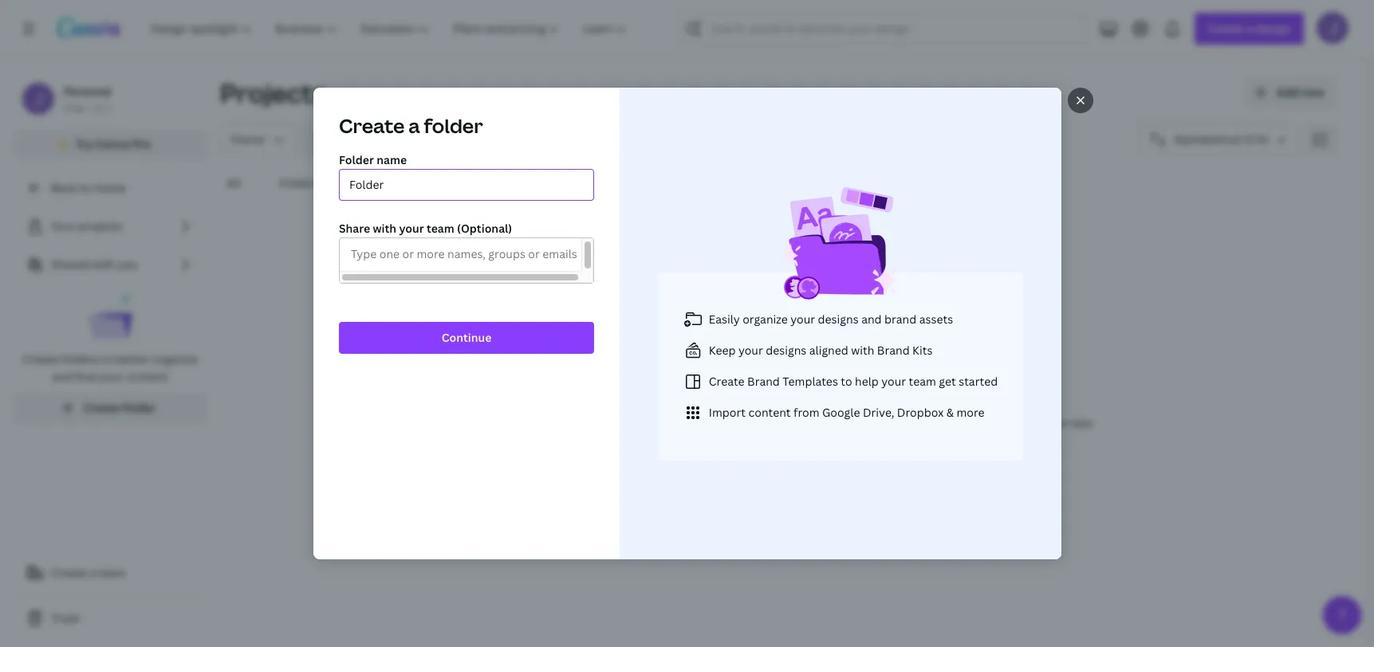 Task type: describe. For each thing, give the bounding box(es) containing it.
to right "back" on the top of the page
[[79, 180, 91, 195]]

2 vertical spatial with
[[851, 343, 874, 358]]

designs button
[[352, 168, 407, 199]]

create a folder
[[339, 112, 483, 139]]

0 vertical spatial and
[[861, 312, 882, 327]]

1 vertical spatial designs
[[766, 343, 806, 358]]

projects
[[78, 219, 123, 234]]

keep
[[709, 343, 736, 358]]

you
[[118, 257, 138, 272]]

your projects
[[51, 219, 123, 234]]

your projects link
[[13, 211, 207, 243]]

your right help
[[881, 374, 906, 389]]

with for your
[[373, 221, 396, 236]]

back
[[51, 180, 77, 195]]

1 or from the left
[[617, 416, 627, 430]]

trash
[[51, 611, 80, 626]]

try
[[76, 136, 93, 152]]

2 horizontal spatial designs
[[818, 312, 859, 327]]

2 horizontal spatial team
[[909, 374, 936, 389]]

shared
[[51, 257, 89, 272]]

canva
[[96, 136, 129, 152]]

try canva pro
[[76, 136, 151, 152]]

better
[[116, 352, 150, 367]]

projects
[[220, 76, 327, 110]]

back to home
[[51, 180, 126, 195]]

create for create folders to better organize and find your content
[[22, 352, 58, 367]]

1 horizontal spatial from
[[878, 416, 901, 430]]

get
[[761, 416, 778, 430]]

dropbox
[[897, 405, 944, 420]]

other
[[1043, 416, 1069, 430]]

free
[[64, 101, 84, 115]]

store
[[701, 390, 737, 409]]

images button
[[433, 168, 484, 199]]

back to home link
[[13, 172, 207, 204]]

a for folder
[[408, 112, 420, 139]]

folder inside create folder 'button'
[[123, 400, 156, 416]]

0 horizontal spatial brand
[[747, 374, 780, 389]]

folders
[[61, 352, 99, 367]]

organize inside create folders to better organize and find your content
[[153, 352, 198, 367]]

brand
[[884, 312, 916, 327]]

importing
[[971, 416, 1017, 430]]

Type one or more names, groups or e​​ma​il​s text field
[[346, 244, 582, 266]]

images
[[439, 176, 477, 191]]

content inside create folders to better organize and find your content
[[126, 369, 168, 385]]

folders.
[[724, 416, 759, 430]]

shared with you
[[51, 257, 138, 272]]

create for create brand templates to help your team get started
[[709, 374, 744, 389]]

by
[[816, 416, 828, 430]]

add
[[461, 416, 480, 430]]

2 or from the left
[[959, 416, 969, 430]]

free •
[[64, 101, 91, 115]]

organize right easily
[[742, 312, 788, 327]]

1 horizontal spatial videos
[[869, 390, 915, 409]]

list containing your projects
[[13, 211, 207, 424]]

easily
[[709, 312, 740, 327]]

personal
[[64, 84, 111, 99]]

a for team
[[90, 566, 96, 581]]

folders button
[[273, 168, 326, 199]]

0 vertical spatial folder
[[424, 112, 483, 139]]

&
[[946, 405, 954, 420]]

and inside create folders to better organize and find your content
[[52, 369, 72, 385]]

all button
[[220, 168, 247, 199]]

find
[[75, 369, 96, 385]]

organize down upload,
[[630, 416, 668, 430]]

2 horizontal spatial from
[[1019, 416, 1041, 430]]

continue
[[441, 330, 491, 345]]

using
[[697, 416, 722, 430]]

folders
[[279, 176, 320, 191]]

create folder button
[[13, 392, 207, 424]]

1 horizontal spatial team
[[426, 221, 454, 236]]

uploading
[[830, 416, 876, 430]]

to inside create folders to better organize and find your content
[[102, 352, 113, 367]]

to left help
[[841, 374, 852, 389]]



Task type: vqa. For each thing, say whether or not it's contained in the screenshot.
'clips' within the the "Thousands of free templates and millions of video clips"
no



Task type: locate. For each thing, give the bounding box(es) containing it.
0 horizontal spatial and
[[52, 369, 72, 385]]

started inside upload, store and organize your videos add videos to use in your designs or organize them using folders. get started by uploading from your device or importing from other apps.
[[780, 416, 814, 430]]

with left you
[[92, 257, 115, 272]]

your right in
[[557, 416, 578, 430]]

folder down better
[[123, 400, 156, 416]]

designs inside upload, store and organize your videos add videos to use in your designs or organize them using folders. get started by uploading from your device or importing from other apps.
[[580, 416, 615, 430]]

videos
[[869, 390, 915, 409], [482, 416, 513, 430]]

videos button
[[509, 168, 559, 199]]

1 vertical spatial folder
[[123, 400, 156, 416]]

0 horizontal spatial a
[[90, 566, 96, 581]]

pro
[[132, 136, 151, 152]]

from left other
[[1019, 416, 1041, 430]]

create folders to better organize and find your content
[[22, 352, 198, 385]]

get
[[939, 374, 956, 389]]

1 horizontal spatial or
[[959, 416, 969, 430]]

started
[[959, 374, 998, 389], [780, 416, 814, 430]]

started right get
[[959, 374, 998, 389]]

create
[[339, 112, 404, 139], [22, 352, 58, 367], [709, 374, 744, 389], [84, 400, 120, 416], [51, 566, 87, 581]]

create folder
[[84, 400, 156, 416]]

1 vertical spatial content
[[748, 405, 791, 420]]

designs
[[818, 312, 859, 327], [766, 343, 806, 358], [580, 416, 615, 430]]

(optional)
[[457, 221, 512, 236]]

0 horizontal spatial started
[[780, 416, 814, 430]]

your down create brand templates to help your team get started
[[833, 390, 865, 409]]

or right &
[[959, 416, 969, 430]]

from
[[793, 405, 819, 420], [878, 416, 901, 430], [1019, 416, 1041, 430]]

with
[[373, 221, 396, 236], [92, 257, 115, 272], [851, 343, 874, 358]]

1 vertical spatial and
[[52, 369, 72, 385]]

them
[[671, 416, 695, 430]]

more
[[956, 405, 985, 420]]

create for create folder
[[84, 400, 120, 416]]

share with your team (optional)
[[339, 221, 512, 236]]

home
[[94, 180, 126, 195]]

continue button
[[339, 322, 594, 354]]

0 vertical spatial content
[[126, 369, 168, 385]]

brand up upload, store and organize your videos add videos to use in your designs or organize them using folders. get started by uploading from your device or importing from other apps.
[[747, 374, 780, 389]]

2 vertical spatial team
[[99, 566, 126, 581]]

and inside upload, store and organize your videos add videos to use in your designs or organize them using folders. get started by uploading from your device or importing from other apps.
[[740, 390, 767, 409]]

1 horizontal spatial folder
[[424, 112, 483, 139]]

a
[[408, 112, 420, 139], [90, 566, 96, 581]]

keep your designs aligned with brand kits
[[709, 343, 932, 358]]

0 vertical spatial a
[[408, 112, 420, 139]]

to
[[79, 180, 91, 195], [102, 352, 113, 367], [841, 374, 852, 389], [515, 416, 525, 430]]

team up type one or more names, groups or e​​ma​il​s text box
[[426, 221, 454, 236]]

folder
[[424, 112, 483, 139], [123, 400, 156, 416]]

0 horizontal spatial with
[[92, 257, 115, 272]]

videos down help
[[869, 390, 915, 409]]

google
[[822, 405, 860, 420]]

and
[[861, 312, 882, 327], [52, 369, 72, 385], [740, 390, 767, 409]]

folder name
[[339, 152, 406, 168]]

list
[[13, 211, 207, 424]]

2 vertical spatial designs
[[580, 416, 615, 430]]

team up trash link
[[99, 566, 126, 581]]

2 vertical spatial and
[[740, 390, 767, 409]]

create up store
[[709, 374, 744, 389]]

1 horizontal spatial designs
[[766, 343, 806, 358]]

None search field
[[679, 13, 1087, 45]]

name
[[376, 152, 406, 168]]

1
[[106, 101, 111, 115]]

drive,
[[863, 405, 894, 420]]

to left the use
[[515, 416, 525, 430]]

organize down templates
[[770, 390, 830, 409]]

content
[[126, 369, 168, 385], [748, 405, 791, 420]]

create up folder name
[[339, 112, 404, 139]]

create down find
[[84, 400, 120, 416]]

import content from google drive, dropbox & more
[[709, 405, 985, 420]]

1 vertical spatial brand
[[747, 374, 780, 389]]

device
[[926, 416, 957, 430]]

designs up templates
[[766, 343, 806, 358]]

0 vertical spatial brand
[[877, 343, 910, 358]]

1 vertical spatial started
[[780, 416, 814, 430]]

assets
[[919, 312, 953, 327]]

your
[[51, 219, 76, 234]]

a inside button
[[90, 566, 96, 581]]

1 vertical spatial team
[[909, 374, 936, 389]]

share
[[339, 221, 370, 236]]

1 vertical spatial videos
[[482, 416, 513, 430]]

and up folders.
[[740, 390, 767, 409]]

or left them
[[617, 416, 627, 430]]

create left folders
[[22, 352, 58, 367]]

with inside shared with you link
[[92, 257, 115, 272]]

0 horizontal spatial from
[[793, 405, 819, 420]]

create a team button
[[13, 558, 207, 590]]

upload,
[[642, 390, 697, 409]]

2 horizontal spatial with
[[851, 343, 874, 358]]

from down templates
[[793, 405, 819, 420]]

0 horizontal spatial or
[[617, 416, 627, 430]]

1 vertical spatial with
[[92, 257, 115, 272]]

designs right in
[[580, 416, 615, 430]]

use
[[527, 416, 543, 430]]

folder
[[339, 152, 374, 168]]

brand left kits
[[877, 343, 910, 358]]

your
[[399, 221, 424, 236], [790, 312, 815, 327], [738, 343, 763, 358], [99, 369, 123, 385], [881, 374, 906, 389], [833, 390, 865, 409], [557, 416, 578, 430], [903, 416, 924, 430]]

0 horizontal spatial content
[[126, 369, 168, 385]]

designs
[[358, 176, 401, 191]]

with up help
[[851, 343, 874, 358]]

organize right better
[[153, 352, 198, 367]]

0 vertical spatial with
[[373, 221, 396, 236]]

create up trash
[[51, 566, 87, 581]]

team
[[426, 221, 454, 236], [909, 374, 936, 389], [99, 566, 126, 581]]

0 vertical spatial videos
[[869, 390, 915, 409]]

templates
[[782, 374, 838, 389]]

kits
[[912, 343, 932, 358]]

and left find
[[52, 369, 72, 385]]

videos
[[516, 176, 553, 191]]

and left brand on the right of the page
[[861, 312, 882, 327]]

create brand templates to help your team get started
[[709, 374, 998, 389]]

create inside 'button'
[[84, 400, 120, 416]]

your right keep
[[738, 343, 763, 358]]

your down designs button
[[399, 221, 424, 236]]

with for you
[[92, 257, 115, 272]]

0 horizontal spatial designs
[[580, 416, 615, 430]]

folder up images
[[424, 112, 483, 139]]

0 horizontal spatial folder
[[123, 400, 156, 416]]

or
[[617, 416, 627, 430], [959, 416, 969, 430]]

import
[[709, 405, 746, 420]]

organize
[[742, 312, 788, 327], [153, 352, 198, 367], [770, 390, 830, 409], [630, 416, 668, 430]]

help
[[855, 374, 879, 389]]

trash link
[[13, 603, 207, 635]]

create inside create folders to better organize and find your content
[[22, 352, 58, 367]]

0 vertical spatial team
[[426, 221, 454, 236]]

to left better
[[102, 352, 113, 367]]

•
[[87, 101, 91, 115]]

1 horizontal spatial a
[[408, 112, 420, 139]]

your right find
[[99, 369, 123, 385]]

2 horizontal spatial and
[[861, 312, 882, 327]]

0 vertical spatial started
[[959, 374, 998, 389]]

in
[[546, 416, 554, 430]]

create inside button
[[51, 566, 87, 581]]

0 vertical spatial designs
[[818, 312, 859, 327]]

apps.
[[1071, 416, 1096, 430]]

all
[[227, 176, 241, 191]]

with right share
[[373, 221, 396, 236]]

1 horizontal spatial with
[[373, 221, 396, 236]]

create a team
[[51, 566, 126, 581]]

started left by
[[780, 416, 814, 430]]

create for create a folder
[[339, 112, 404, 139]]

designs up aligned
[[818, 312, 859, 327]]

your inside create folders to better organize and find your content
[[99, 369, 123, 385]]

team inside button
[[99, 566, 126, 581]]

easily organize your designs and brand assets
[[709, 312, 953, 327]]

0 horizontal spatial videos
[[482, 416, 513, 430]]

team left get
[[909, 374, 936, 389]]

try canva pro button
[[13, 129, 207, 160]]

content down better
[[126, 369, 168, 385]]

1 horizontal spatial content
[[748, 405, 791, 420]]

create for create a team
[[51, 566, 87, 581]]

1 horizontal spatial started
[[959, 374, 998, 389]]

your up keep your designs aligned with brand kits on the right bottom
[[790, 312, 815, 327]]

brand
[[877, 343, 910, 358], [747, 374, 780, 389]]

top level navigation element
[[140, 13, 641, 45]]

upload, store and organize your videos add videos to use in your designs or organize them using folders. get started by uploading from your device or importing from other apps.
[[461, 390, 1096, 430]]

to inside upload, store and organize your videos add videos to use in your designs or organize them using folders. get started by uploading from your device or importing from other apps.
[[515, 416, 525, 430]]

from right uploading
[[878, 416, 901, 430]]

videos right add at bottom
[[482, 416, 513, 430]]

your left 'device'
[[903, 416, 924, 430]]

1 horizontal spatial and
[[740, 390, 767, 409]]

shared with you link
[[13, 249, 207, 281]]

Folder name text field
[[349, 170, 584, 200]]

content right import
[[748, 405, 791, 420]]

0 horizontal spatial team
[[99, 566, 126, 581]]

1 horizontal spatial brand
[[877, 343, 910, 358]]

aligned
[[809, 343, 848, 358]]

1 vertical spatial a
[[90, 566, 96, 581]]



